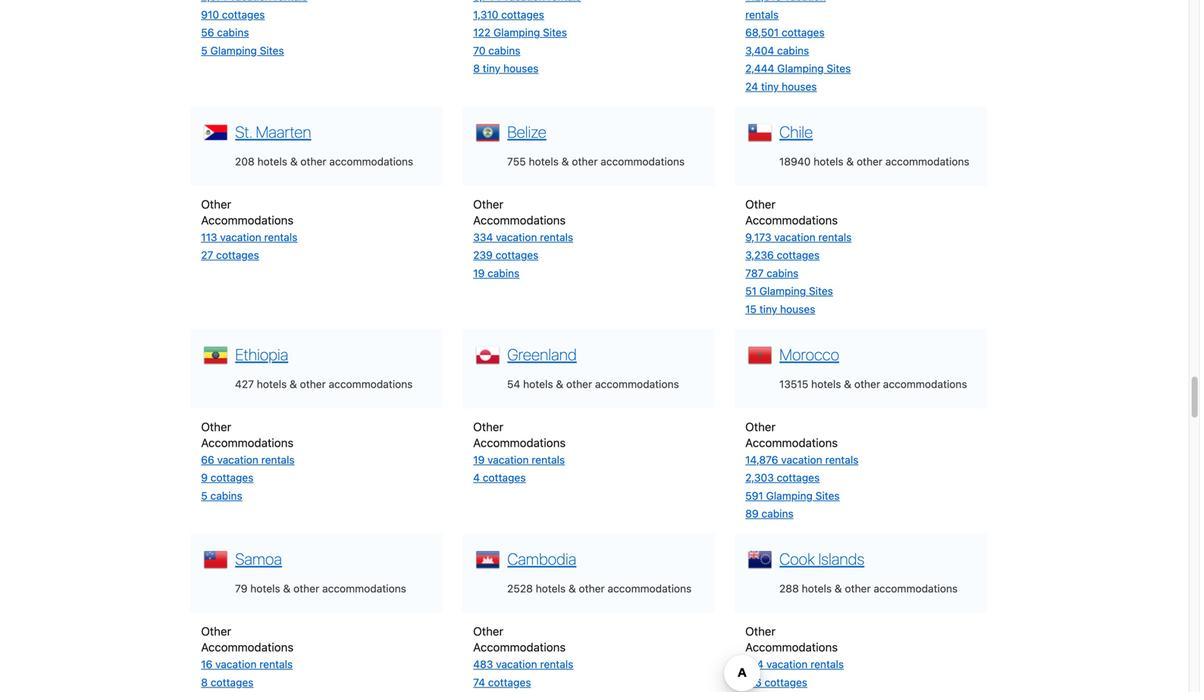 Task type: describe. For each thing, give the bounding box(es) containing it.
68,501
[[745, 26, 779, 39]]

vacation inside 112,810 vacation rentals 68,501 cottages 3,404 cabins 2,444 glamping sites 24 tiny houses
[[785, 0, 826, 3]]

other accommodations 14,876 vacation rentals 2,303 cottages 591 glamping sites 89 cabins
[[745, 420, 859, 521]]

hotels for samoa
[[250, 583, 280, 596]]

accommodations for morocco
[[883, 378, 967, 391]]

cottages for morocco
[[777, 472, 820, 485]]

other for ethiopia
[[300, 378, 326, 391]]

14,876 vacation rentals link
[[745, 454, 859, 467]]

st.
[[235, 122, 252, 141]]

cook islands link
[[776, 548, 865, 569]]

3,236 cottages link
[[745, 249, 820, 262]]

hotels for morocco
[[811, 378, 841, 391]]

122
[[473, 26, 491, 39]]

other accommodations 334 vacation rentals 239 cottages 19 cabins
[[473, 197, 573, 280]]

cabins inside other accommodations 334 vacation rentals 239 cottages 19 cabins
[[488, 267, 520, 280]]

rentals for ethiopia
[[261, 454, 295, 467]]

116 cottages link
[[745, 677, 808, 689]]

cabins inside 112,810 vacation rentals 68,501 cottages 3,404 cabins 2,444 glamping sites 24 tiny houses
[[777, 44, 809, 57]]

greenland link
[[504, 343, 577, 364]]

13515 hotels & other accommodations
[[779, 378, 967, 391]]

9
[[201, 472, 208, 485]]

19 vacation rentals link
[[473, 454, 565, 467]]

rentals for morocco
[[825, 454, 859, 467]]

rentals for cambodia
[[540, 659, 573, 671]]

8 cottages link
[[201, 677, 254, 689]]

hotels for greenland
[[523, 378, 553, 391]]

1,310 cottages 122 glamping sites 70 cabins 8 tiny houses
[[473, 8, 567, 75]]

288 hotels & other accommodations
[[779, 583, 958, 596]]

334
[[473, 231, 493, 244]]

accommodations for belize
[[473, 213, 566, 227]]

other for samoa
[[201, 625, 231, 639]]

rentals for cook islands
[[811, 659, 844, 671]]

chile link
[[776, 120, 813, 141]]

cambodia
[[507, 550, 576, 569]]

hotels for belize
[[529, 155, 559, 168]]

239
[[473, 249, 493, 262]]

accommodations for ethiopia
[[329, 378, 413, 391]]

2528
[[507, 583, 533, 596]]

sites inside other accommodations 14,876 vacation rentals 2,303 cottages 591 glamping sites 89 cabins
[[816, 490, 840, 503]]

74 cottages link
[[473, 677, 531, 689]]

vacation for belize
[[496, 231, 537, 244]]

208
[[235, 155, 255, 168]]

910 cottages link
[[201, 8, 265, 21]]

5 inside 910 cottages 56 cabins 5 glamping sites
[[201, 44, 208, 57]]

other accommodations 16 vacation rentals 8 cottages
[[201, 625, 294, 689]]

5 inside other accommodations 66 vacation rentals 9 cottages 5 cabins
[[201, 490, 208, 503]]

other accommodations 144 vacation rentals 116 cottages
[[745, 625, 844, 689]]

2,444
[[745, 62, 774, 75]]

79
[[235, 583, 248, 596]]

sites inside other accommodations 9,173 vacation rentals 3,236 cottages 787 cabins 51 glamping sites 15 tiny houses
[[809, 285, 833, 298]]

samoa link
[[231, 548, 282, 569]]

787
[[745, 267, 764, 280]]

24 tiny houses link
[[745, 80, 817, 93]]

9 cottages link
[[201, 472, 254, 485]]

56 cabins link
[[201, 26, 249, 39]]

st. maarten
[[235, 122, 311, 141]]

cottages for cambodia
[[488, 677, 531, 689]]

144 vacation rentals link
[[745, 659, 844, 671]]

ethiopia link
[[231, 343, 288, 364]]

sites inside 910 cottages 56 cabins 5 glamping sites
[[260, 44, 284, 57]]

accommodations for st. maarten
[[329, 155, 413, 168]]

483 vacation rentals link
[[473, 659, 573, 671]]

2,444 glamping sites link
[[745, 62, 851, 75]]

cottages for st. maarten
[[216, 249, 259, 262]]

15 tiny houses link
[[745, 303, 815, 316]]

288
[[779, 583, 799, 596]]

89 cabins link
[[745, 508, 794, 521]]

2528 hotels & other accommodations
[[507, 583, 692, 596]]

8 inside 1,310 cottages 122 glamping sites 70 cabins 8 tiny houses
[[473, 62, 480, 75]]

cabins inside other accommodations 66 vacation rentals 9 cottages 5 cabins
[[210, 490, 242, 503]]

other accommodations 113 vacation rentals 27 cottages
[[201, 197, 298, 262]]

other for chile
[[857, 155, 883, 168]]

accommodations for chile
[[745, 213, 838, 227]]

rentals inside 112,810 vacation rentals 68,501 cottages 3,404 cabins 2,444 glamping sites 24 tiny houses
[[745, 8, 779, 21]]

68,501 cottages link
[[745, 26, 825, 39]]

208 hotels & other accommodations
[[235, 155, 413, 168]]

greenland
[[507, 345, 577, 364]]

accommodations for cambodia
[[473, 641, 566, 655]]

accommodations for belize
[[601, 155, 685, 168]]

70 cabins link
[[473, 44, 520, 57]]

cabins inside other accommodations 14,876 vacation rentals 2,303 cottages 591 glamping sites 89 cabins
[[762, 508, 794, 521]]

hotels for ethiopia
[[257, 378, 287, 391]]

113
[[201, 231, 217, 244]]

accommodations for chile
[[886, 155, 970, 168]]

15
[[745, 303, 757, 316]]

other for samoa
[[293, 583, 319, 596]]

5 glamping sites link
[[201, 44, 284, 57]]

591 glamping sites link
[[745, 490, 840, 503]]

other accommodations 66 vacation rentals 9 cottages 5 cabins
[[201, 420, 295, 503]]

cook
[[780, 550, 815, 569]]

13515
[[779, 378, 808, 391]]

3,404
[[745, 44, 774, 57]]

vacation for samoa
[[215, 659, 257, 671]]

hotels for cook islands
[[802, 583, 832, 596]]

glamping inside 112,810 vacation rentals 68,501 cottages 3,404 cabins 2,444 glamping sites 24 tiny houses
[[777, 62, 824, 75]]

glamping inside other accommodations 14,876 vacation rentals 2,303 cottages 591 glamping sites 89 cabins
[[766, 490, 813, 503]]

& for cook islands
[[835, 583, 842, 596]]

54
[[507, 378, 520, 391]]

89
[[745, 508, 759, 521]]

accommodations for ethiopia
[[201, 436, 294, 450]]

27
[[201, 249, 213, 262]]

cottages for ethiopia
[[211, 472, 254, 485]]

112,810 vacation rentals link
[[745, 0, 826, 21]]

belize link
[[504, 120, 547, 141]]

239 cottages link
[[473, 249, 539, 262]]

samoa
[[235, 550, 282, 569]]

5 cabins link
[[201, 490, 242, 503]]

66 vacation rentals link
[[201, 454, 295, 467]]

chile
[[780, 122, 813, 141]]

2,303 cottages link
[[745, 472, 820, 485]]

910
[[201, 8, 219, 21]]



Task type: locate. For each thing, give the bounding box(es) containing it.
cottages inside other accommodations 66 vacation rentals 9 cottages 5 cabins
[[211, 472, 254, 485]]

other inside other accommodations 334 vacation rentals 239 cottages 19 cabins
[[473, 197, 503, 211]]

accommodations for greenland
[[473, 436, 566, 450]]

3,404 cabins link
[[745, 44, 809, 57]]

cottages up the 122 glamping sites link
[[501, 8, 544, 21]]

glamping down the 2,303 cottages link
[[766, 490, 813, 503]]

16 vacation rentals link
[[201, 659, 293, 671]]

hotels for cambodia
[[536, 583, 566, 596]]

755 hotels & other accommodations
[[507, 155, 685, 168]]

vacation for greenland
[[488, 454, 529, 467]]

rentals inside other accommodations 334 vacation rentals 239 cottages 19 cabins
[[540, 231, 573, 244]]

glamping inside 910 cottages 56 cabins 5 glamping sites
[[210, 44, 257, 57]]

accommodations inside other accommodations 144 vacation rentals 116 cottages
[[745, 641, 838, 655]]

5
[[201, 44, 208, 57], [201, 490, 208, 503]]

& for samoa
[[283, 583, 291, 596]]

accommodations up 16 vacation rentals link
[[201, 641, 294, 655]]

vacation inside other accommodations 66 vacation rentals 9 cottages 5 cabins
[[217, 454, 258, 467]]

accommodations for cook islands
[[745, 641, 838, 655]]

1,310
[[473, 8, 498, 21]]

accommodations for morocco
[[745, 436, 838, 450]]

& down maarten at the left of page
[[290, 155, 298, 168]]

& for morocco
[[844, 378, 852, 391]]

accommodations up '66 vacation rentals' link
[[201, 436, 294, 450]]

other accommodations 19 vacation rentals 4 cottages
[[473, 420, 566, 485]]

1,310 cottages link
[[473, 8, 544, 21]]

glamping up 24 tiny houses "link"
[[777, 62, 824, 75]]

0 vertical spatial 19
[[473, 267, 485, 280]]

hotels right "54"
[[523, 378, 553, 391]]

787 cabins link
[[745, 267, 799, 280]]

1 19 from the top
[[473, 267, 485, 280]]

5 down 56 at the top left of the page
[[201, 44, 208, 57]]

sites inside 112,810 vacation rentals 68,501 cottages 3,404 cabins 2,444 glamping sites 24 tiny houses
[[827, 62, 851, 75]]

other inside other accommodations 66 vacation rentals 9 cottages 5 cabins
[[201, 420, 231, 434]]

cottages down 16 vacation rentals link
[[211, 677, 254, 689]]

hotels for st. maarten
[[257, 155, 287, 168]]

houses inside other accommodations 9,173 vacation rentals 3,236 cottages 787 cabins 51 glamping sites 15 tiny houses
[[780, 303, 815, 316]]

4
[[473, 472, 480, 485]]

8 inside other accommodations 16 vacation rentals 8 cottages
[[201, 677, 208, 689]]

cabins inside other accommodations 9,173 vacation rentals 3,236 cottages 787 cabins 51 glamping sites 15 tiny houses
[[767, 267, 799, 280]]

other right 79 on the left bottom
[[293, 583, 319, 596]]

& for st. maarten
[[290, 155, 298, 168]]

other inside other accommodations 14,876 vacation rentals 2,303 cottages 591 glamping sites 89 cabins
[[745, 420, 776, 434]]

vacation inside other accommodations 144 vacation rentals 116 cottages
[[767, 659, 808, 671]]

cabins down 239 cottages link
[[488, 267, 520, 280]]

other inside other accommodations 483 vacation rentals 74 cottages
[[473, 625, 503, 639]]

vacation up 4 cottages link
[[488, 454, 529, 467]]

belize
[[507, 122, 547, 141]]

112,810 vacation rentals 68,501 cottages 3,404 cabins 2,444 glamping sites 24 tiny houses
[[745, 0, 851, 93]]

cottages inside 1,310 cottages 122 glamping sites 70 cabins 8 tiny houses
[[501, 8, 544, 21]]

591
[[745, 490, 763, 503]]

vacation for st. maarten
[[220, 231, 261, 244]]

other up 16
[[201, 625, 231, 639]]

rentals inside other accommodations 14,876 vacation rentals 2,303 cottages 591 glamping sites 89 cabins
[[825, 454, 859, 467]]

1 5 from the top
[[201, 44, 208, 57]]

144
[[745, 659, 764, 671]]

other for greenland
[[473, 420, 503, 434]]

cottages down 14,876 vacation rentals link
[[777, 472, 820, 485]]

st. maarten link
[[231, 120, 311, 141]]

& for greenland
[[556, 378, 563, 391]]

other for belize
[[572, 155, 598, 168]]

sites
[[543, 26, 567, 39], [260, 44, 284, 57], [827, 62, 851, 75], [809, 285, 833, 298], [816, 490, 840, 503]]

cook islands
[[780, 550, 865, 569]]

hotels right 427
[[257, 378, 287, 391]]

rentals inside other accommodations 144 vacation rentals 116 cottages
[[811, 659, 844, 671]]

0 vertical spatial 5
[[201, 44, 208, 57]]

cottages down 144 vacation rentals link at the bottom right of the page
[[765, 677, 808, 689]]

glamping up 15 tiny houses link
[[760, 285, 806, 298]]

0 horizontal spatial 8
[[201, 677, 208, 689]]

other for chile
[[745, 197, 776, 211]]

rentals inside other accommodations 66 vacation rentals 9 cottages 5 cabins
[[261, 454, 295, 467]]

& right '13515'
[[844, 378, 852, 391]]

56
[[201, 26, 214, 39]]

other inside 'other accommodations 19 vacation rentals 4 cottages'
[[473, 420, 503, 434]]

2,303
[[745, 472, 774, 485]]

& down islands
[[835, 583, 842, 596]]

3,236
[[745, 249, 774, 262]]

cottages inside other accommodations 113 vacation rentals 27 cottages
[[216, 249, 259, 262]]

other up the 483
[[473, 625, 503, 639]]

hotels right 2528
[[536, 583, 566, 596]]

vacation inside other accommodations 9,173 vacation rentals 3,236 cottages 787 cabins 51 glamping sites 15 tiny houses
[[774, 231, 816, 244]]

accommodations for greenland
[[595, 378, 679, 391]]

& for cambodia
[[569, 583, 576, 596]]

houses down 2,444 glamping sites link
[[782, 80, 817, 93]]

755
[[507, 155, 526, 168]]

1 vertical spatial 5
[[201, 490, 208, 503]]

1 vertical spatial tiny
[[761, 80, 779, 93]]

hotels right 288
[[802, 583, 832, 596]]

1 vertical spatial 8
[[201, 677, 208, 689]]

cottages
[[222, 8, 265, 21], [501, 8, 544, 21], [782, 26, 825, 39], [216, 249, 259, 262], [496, 249, 539, 262], [777, 249, 820, 262], [211, 472, 254, 485], [483, 472, 526, 485], [777, 472, 820, 485], [211, 677, 254, 689], [488, 677, 531, 689], [765, 677, 808, 689]]

cottages down 113 vacation rentals link
[[216, 249, 259, 262]]

accommodations up 144 vacation rentals link at the bottom right of the page
[[745, 641, 838, 655]]

tiny right 15
[[760, 303, 777, 316]]

hotels right '13515'
[[811, 378, 841, 391]]

2 vertical spatial houses
[[780, 303, 815, 316]]

79 hotels & other accommodations
[[235, 583, 406, 596]]

tiny right 24
[[761, 80, 779, 93]]

cabins down 910 cottages link
[[217, 26, 249, 39]]

cottages up the 5 cabins link
[[211, 472, 254, 485]]

19 inside 'other accommodations 19 vacation rentals 4 cottages'
[[473, 454, 485, 467]]

cabins down 3,236 cottages link
[[767, 267, 799, 280]]

1 vertical spatial houses
[[782, 80, 817, 93]]

accommodations up 14,876 vacation rentals link
[[745, 436, 838, 450]]

other for cook islands
[[745, 625, 776, 639]]

rentals inside other accommodations 113 vacation rentals 27 cottages
[[264, 231, 298, 244]]

accommodations for cambodia
[[608, 583, 692, 596]]

accommodations
[[329, 155, 413, 168], [601, 155, 685, 168], [886, 155, 970, 168], [329, 378, 413, 391], [595, 378, 679, 391], [883, 378, 967, 391], [322, 583, 406, 596], [608, 583, 692, 596], [874, 583, 958, 596]]

2 vertical spatial tiny
[[760, 303, 777, 316]]

tiny inside 1,310 cottages 122 glamping sites 70 cabins 8 tiny houses
[[483, 62, 501, 75]]

112,810
[[745, 0, 782, 3]]

houses down 70 cabins link
[[503, 62, 539, 75]]

113 vacation rentals link
[[201, 231, 298, 244]]

cottages for cook islands
[[765, 677, 808, 689]]

19 cabins link
[[473, 267, 520, 280]]

8 down 16
[[201, 677, 208, 689]]

houses
[[503, 62, 539, 75], [782, 80, 817, 93], [780, 303, 815, 316]]

vacation inside 'other accommodations 19 vacation rentals 4 cottages'
[[488, 454, 529, 467]]

vacation inside other accommodations 334 vacation rentals 239 cottages 19 cabins
[[496, 231, 537, 244]]

vacation up 74 cottages link
[[496, 659, 537, 671]]

cabins down "9 cottages" link
[[210, 490, 242, 503]]

other down islands
[[845, 583, 871, 596]]

vacation inside other accommodations 113 vacation rentals 27 cottages
[[220, 231, 261, 244]]

islands
[[818, 550, 865, 569]]

16
[[201, 659, 213, 671]]

other for cambodia
[[579, 583, 605, 596]]

maarten
[[256, 122, 311, 141]]

accommodations up '9,173 vacation rentals' 'link'
[[745, 213, 838, 227]]

other up the 66
[[201, 420, 231, 434]]

74
[[473, 677, 485, 689]]

cottages inside 910 cottages 56 cabins 5 glamping sites
[[222, 8, 265, 21]]

accommodations inside other accommodations 9,173 vacation rentals 3,236 cottages 787 cabins 51 glamping sites 15 tiny houses
[[745, 213, 838, 227]]

cottages inside other accommodations 14,876 vacation rentals 2,303 cottages 591 glamping sites 89 cabins
[[777, 472, 820, 485]]

accommodations inside other accommodations 483 vacation rentals 74 cottages
[[473, 641, 566, 655]]

other inside other accommodations 9,173 vacation rentals 3,236 cottages 787 cabins 51 glamping sites 15 tiny houses
[[745, 197, 776, 211]]

19 down 239
[[473, 267, 485, 280]]

cottages for belize
[[496, 249, 539, 262]]

cabins inside 1,310 cottages 122 glamping sites 70 cabins 8 tiny houses
[[488, 44, 520, 57]]

vacation up "9 cottages" link
[[217, 454, 258, 467]]

other right 427
[[300, 378, 326, 391]]

rentals for samoa
[[259, 659, 293, 671]]

accommodations up 334 vacation rentals link
[[473, 213, 566, 227]]

& right 18940
[[846, 155, 854, 168]]

other for st. maarten
[[201, 197, 231, 211]]

cottages down '9,173 vacation rentals' 'link'
[[777, 249, 820, 262]]

other for morocco
[[745, 420, 776, 434]]

other for ethiopia
[[201, 420, 231, 434]]

vacation up 116 cottages link
[[767, 659, 808, 671]]

other for greenland
[[566, 378, 592, 391]]

vacation up 239 cottages link
[[496, 231, 537, 244]]

accommodations inside other accommodations 14,876 vacation rentals 2,303 cottages 591 glamping sites 89 cabins
[[745, 436, 838, 450]]

vacation up 68,501 cottages link
[[785, 0, 826, 3]]

cabins up 2,444 glamping sites link
[[777, 44, 809, 57]]

hotels right 18940
[[814, 155, 844, 168]]

morocco link
[[776, 343, 839, 364]]

accommodations up the '19 vacation rentals' link
[[473, 436, 566, 450]]

cottages inside other accommodations 16 vacation rentals 8 cottages
[[211, 677, 254, 689]]

cottages inside other accommodations 334 vacation rentals 239 cottages 19 cabins
[[496, 249, 539, 262]]

cottages down 483 vacation rentals link
[[488, 677, 531, 689]]

cabins
[[217, 26, 249, 39], [488, 44, 520, 57], [777, 44, 809, 57], [488, 267, 520, 280], [767, 267, 799, 280], [210, 490, 242, 503], [762, 508, 794, 521]]

vacation up 8 cottages link
[[215, 659, 257, 671]]

rentals for belize
[[540, 231, 573, 244]]

cottages up 56 cabins link
[[222, 8, 265, 21]]

51
[[745, 285, 757, 298]]

0 vertical spatial tiny
[[483, 62, 501, 75]]

54 hotels & other accommodations
[[507, 378, 679, 391]]

accommodations for cook islands
[[874, 583, 958, 596]]

1 horizontal spatial 8
[[473, 62, 480, 75]]

483
[[473, 659, 493, 671]]

cottages for chile
[[777, 249, 820, 262]]

vacation inside other accommodations 483 vacation rentals 74 cottages
[[496, 659, 537, 671]]

accommodations inside other accommodations 113 vacation rentals 27 cottages
[[201, 213, 294, 227]]

14,876
[[745, 454, 778, 467]]

morocco
[[780, 345, 839, 364]]

accommodations for samoa
[[322, 583, 406, 596]]

rentals inside 'other accommodations 19 vacation rentals 4 cottages'
[[532, 454, 565, 467]]

glamping inside other accommodations 9,173 vacation rentals 3,236 cottages 787 cabins 51 glamping sites 15 tiny houses
[[760, 285, 806, 298]]

5 down 9 at the left bottom of the page
[[201, 490, 208, 503]]

other
[[201, 197, 231, 211], [473, 197, 503, 211], [745, 197, 776, 211], [201, 420, 231, 434], [473, 420, 503, 434], [745, 420, 776, 434], [201, 625, 231, 639], [473, 625, 503, 639], [745, 625, 776, 639]]

cottages inside 'other accommodations 19 vacation rentals 4 cottages'
[[483, 472, 526, 485]]

51 glamping sites link
[[745, 285, 833, 298]]

accommodations inside other accommodations 334 vacation rentals 239 cottages 19 cabins
[[473, 213, 566, 227]]

910 cottages 56 cabins 5 glamping sites
[[201, 8, 284, 57]]

hotels right '755'
[[529, 155, 559, 168]]

hotels for chile
[[814, 155, 844, 168]]

rentals for chile
[[818, 231, 852, 244]]

427
[[235, 378, 254, 391]]

0 vertical spatial houses
[[503, 62, 539, 75]]

& for belize
[[562, 155, 569, 168]]

accommodations for st. maarten
[[201, 213, 294, 227]]

accommodations up 483 vacation rentals link
[[473, 641, 566, 655]]

427 hotels & other accommodations
[[235, 378, 413, 391]]

sites inside 1,310 cottages 122 glamping sites 70 cabins 8 tiny houses
[[543, 26, 567, 39]]

vacation for cambodia
[[496, 659, 537, 671]]

vacation for morocco
[[781, 454, 822, 467]]

vacation for ethiopia
[[217, 454, 258, 467]]

other up 144
[[745, 625, 776, 639]]

other right '755'
[[572, 155, 598, 168]]

glamping down the 1,310 cottages link
[[494, 26, 540, 39]]

rentals inside other accommodations 16 vacation rentals 8 cottages
[[259, 659, 293, 671]]

vacation up the 2,303 cottages link
[[781, 454, 822, 467]]

other up the '19 vacation rentals' link
[[473, 420, 503, 434]]

19 inside other accommodations 334 vacation rentals 239 cottages 19 cabins
[[473, 267, 485, 280]]

& right '755'
[[562, 155, 569, 168]]

houses inside 1,310 cottages 122 glamping sites 70 cabins 8 tiny houses
[[503, 62, 539, 75]]

ethiopia
[[235, 345, 288, 364]]

other right '13515'
[[854, 378, 880, 391]]

rentals for st. maarten
[[264, 231, 298, 244]]

cabins inside 910 cottages 56 cabins 5 glamping sites
[[217, 26, 249, 39]]

other up 113
[[201, 197, 231, 211]]

0 vertical spatial 8
[[473, 62, 480, 75]]

other for belize
[[473, 197, 503, 211]]

8 down 70
[[473, 62, 480, 75]]

glamping down 56 cabins link
[[210, 44, 257, 57]]

other down greenland
[[566, 378, 592, 391]]

cambodia link
[[504, 548, 576, 569]]

glamping inside 1,310 cottages 122 glamping sites 70 cabins 8 tiny houses
[[494, 26, 540, 39]]

accommodations inside other accommodations 66 vacation rentals 9 cottages 5 cabins
[[201, 436, 294, 450]]

cottages for greenland
[[483, 472, 526, 485]]

cottages inside other accommodations 483 vacation rentals 74 cottages
[[488, 677, 531, 689]]

2 5 from the top
[[201, 490, 208, 503]]

cottages for samoa
[[211, 677, 254, 689]]

116
[[745, 677, 762, 689]]

other inside other accommodations 16 vacation rentals 8 cottages
[[201, 625, 231, 639]]

vacation for chile
[[774, 231, 816, 244]]

other accommodations 483 vacation rentals 74 cottages
[[473, 625, 573, 689]]

vacation up 3,236 cottages link
[[774, 231, 816, 244]]

other inside other accommodations 113 vacation rentals 27 cottages
[[201, 197, 231, 211]]

hotels right 79 on the left bottom
[[250, 583, 280, 596]]

19 up 4
[[473, 454, 485, 467]]

18940
[[779, 155, 811, 168]]

other up the 334
[[473, 197, 503, 211]]

cottages down 112,810 vacation rentals link
[[782, 26, 825, 39]]

cottages down the '19 vacation rentals' link
[[483, 472, 526, 485]]

cottages inside other accommodations 9,173 vacation rentals 3,236 cottages 787 cabins 51 glamping sites 15 tiny houses
[[777, 249, 820, 262]]

vacation for cook islands
[[767, 659, 808, 671]]

cottages down 334 vacation rentals link
[[496, 249, 539, 262]]

houses down the 51 glamping sites link
[[780, 303, 815, 316]]

other accommodations 9,173 vacation rentals 3,236 cottages 787 cabins 51 glamping sites 15 tiny houses
[[745, 197, 852, 316]]

cabins up 8 tiny houses link
[[488, 44, 520, 57]]

vacation inside other accommodations 16 vacation rentals 8 cottages
[[215, 659, 257, 671]]

& right 79 on the left bottom
[[283, 583, 291, 596]]

other down maarten at the left of page
[[301, 155, 326, 168]]

tiny inside other accommodations 9,173 vacation rentals 3,236 cottages 787 cabins 51 glamping sites 15 tiny houses
[[760, 303, 777, 316]]

glamping
[[494, 26, 540, 39], [210, 44, 257, 57], [777, 62, 824, 75], [760, 285, 806, 298], [766, 490, 813, 503]]

122 glamping sites link
[[473, 26, 567, 39]]

cottages inside 112,810 vacation rentals 68,501 cottages 3,404 cabins 2,444 glamping sites 24 tiny houses
[[782, 26, 825, 39]]

other for cook islands
[[845, 583, 871, 596]]

other for cambodia
[[473, 625, 503, 639]]

vacation
[[785, 0, 826, 3], [220, 231, 261, 244], [496, 231, 537, 244], [774, 231, 816, 244], [217, 454, 258, 467], [488, 454, 529, 467], [781, 454, 822, 467], [215, 659, 257, 671], [496, 659, 537, 671], [767, 659, 808, 671]]

vacation up 27 cottages link
[[220, 231, 261, 244]]

rentals inside other accommodations 483 vacation rentals 74 cottages
[[540, 659, 573, 671]]

accommodations
[[201, 213, 294, 227], [473, 213, 566, 227], [745, 213, 838, 227], [201, 436, 294, 450], [473, 436, 566, 450], [745, 436, 838, 450], [201, 641, 294, 655], [473, 641, 566, 655], [745, 641, 838, 655]]

cabins down 591 glamping sites link
[[762, 508, 794, 521]]

rentals inside other accommodations 9,173 vacation rentals 3,236 cottages 787 cabins 51 glamping sites 15 tiny houses
[[818, 231, 852, 244]]

& down greenland
[[556, 378, 563, 391]]

tiny down 70 cabins link
[[483, 62, 501, 75]]

tiny inside 112,810 vacation rentals 68,501 cottages 3,404 cabins 2,444 glamping sites 24 tiny houses
[[761, 80, 779, 93]]

2 19 from the top
[[473, 454, 485, 467]]

& for ethiopia
[[290, 378, 297, 391]]

hotels right 208
[[257, 155, 287, 168]]

other for st. maarten
[[301, 155, 326, 168]]

& for chile
[[846, 155, 854, 168]]

70
[[473, 44, 486, 57]]

accommodations for samoa
[[201, 641, 294, 655]]

& down cambodia
[[569, 583, 576, 596]]

9,173 vacation rentals link
[[745, 231, 852, 244]]

& right 427
[[290, 378, 297, 391]]

334 vacation rentals link
[[473, 231, 573, 244]]

other right 18940
[[857, 155, 883, 168]]

houses inside 112,810 vacation rentals 68,501 cottages 3,404 cabins 2,444 glamping sites 24 tiny houses
[[782, 80, 817, 93]]

cottages inside other accommodations 144 vacation rentals 116 cottages
[[765, 677, 808, 689]]

4 cottages link
[[473, 472, 526, 485]]

other right 2528
[[579, 583, 605, 596]]

1 vertical spatial 19
[[473, 454, 485, 467]]

other
[[301, 155, 326, 168], [572, 155, 598, 168], [857, 155, 883, 168], [300, 378, 326, 391], [566, 378, 592, 391], [854, 378, 880, 391], [293, 583, 319, 596], [579, 583, 605, 596], [845, 583, 871, 596]]

27 cottages link
[[201, 249, 259, 262]]

other for morocco
[[854, 378, 880, 391]]

18940 hotels & other accommodations
[[779, 155, 970, 168]]

other inside other accommodations 144 vacation rentals 116 cottages
[[745, 625, 776, 639]]

rentals
[[745, 8, 779, 21], [264, 231, 298, 244], [540, 231, 573, 244], [818, 231, 852, 244], [261, 454, 295, 467], [532, 454, 565, 467], [825, 454, 859, 467], [259, 659, 293, 671], [540, 659, 573, 671], [811, 659, 844, 671]]

rentals for greenland
[[532, 454, 565, 467]]

other up 14,876
[[745, 420, 776, 434]]

other up the 9,173
[[745, 197, 776, 211]]

hotels
[[257, 155, 287, 168], [529, 155, 559, 168], [814, 155, 844, 168], [257, 378, 287, 391], [523, 378, 553, 391], [811, 378, 841, 391], [250, 583, 280, 596], [536, 583, 566, 596], [802, 583, 832, 596]]

66
[[201, 454, 214, 467]]

accommodations up 113 vacation rentals link
[[201, 213, 294, 227]]

vacation inside other accommodations 14,876 vacation rentals 2,303 cottages 591 glamping sites 89 cabins
[[781, 454, 822, 467]]

9,173
[[745, 231, 772, 244]]



Task type: vqa. For each thing, say whether or not it's contained in the screenshot.


